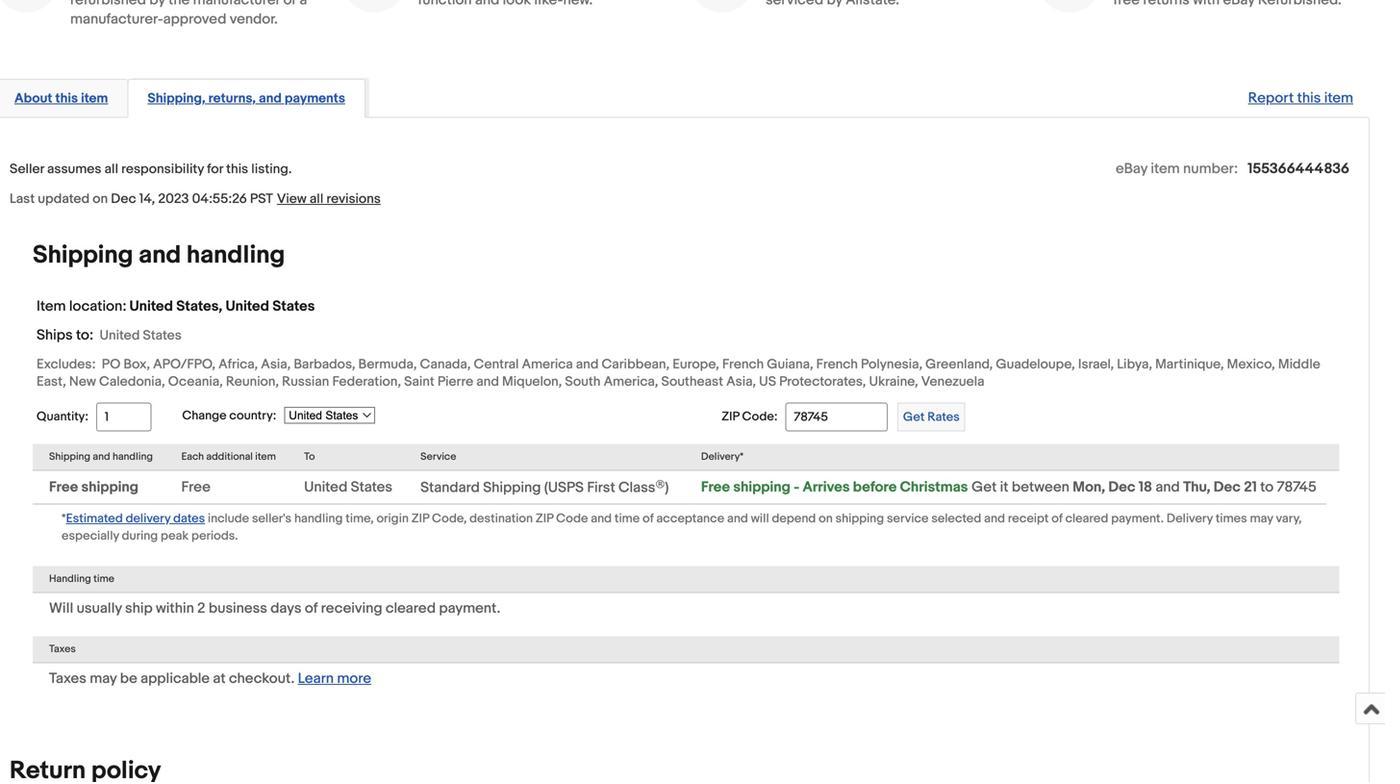 Task type: describe. For each thing, give the bounding box(es) containing it.
about this item button
[[14, 89, 108, 107]]

tab list containing about this item
[[0, 75, 1370, 118]]

get it between mon, dec 18 and thu, dec 21 to 78745
[[972, 479, 1317, 496]]

and up the "free shipping"
[[93, 451, 110, 463]]

1 vertical spatial handling
[[113, 451, 153, 463]]

united right states,
[[226, 298, 269, 315]]

zip code:
[[722, 409, 778, 424]]

item for about this item
[[81, 90, 108, 107]]

during
[[122, 529, 158, 544]]

guiana,
[[767, 357, 814, 373]]

new
[[69, 374, 96, 390]]

receiving
[[321, 600, 382, 617]]

assumes
[[47, 161, 101, 178]]

04:55:26
[[192, 191, 247, 208]]

view
[[277, 191, 307, 208]]

united states
[[304, 479, 393, 496]]

location:
[[69, 298, 127, 315]]

receipt
[[1008, 511, 1049, 526]]

selected
[[932, 511, 982, 526]]

vary,
[[1276, 511, 1302, 526]]

will
[[49, 600, 73, 617]]

miquelon,
[[502, 374, 562, 390]]

estimated
[[66, 511, 123, 526]]

shipping for free shipping
[[81, 479, 139, 496]]

seller
[[10, 161, 44, 178]]

america
[[522, 357, 573, 373]]

will
[[751, 511, 769, 526]]

standard
[[421, 480, 480, 497]]

country:
[[229, 409, 276, 424]]

excludes:
[[37, 357, 96, 373]]

it
[[1000, 479, 1009, 496]]

get for get rates
[[903, 410, 925, 425]]

0 vertical spatial shipping
[[33, 241, 133, 271]]

shipping for free shipping - arrives before christmas
[[733, 479, 791, 496]]

responsibility
[[121, 161, 204, 178]]

report this item
[[1249, 89, 1354, 107]]

russian
[[282, 374, 329, 390]]

®
[[656, 478, 665, 489]]

learn more link
[[298, 670, 371, 687]]

payments
[[285, 90, 345, 107]]

shipping,
[[148, 90, 205, 107]]

especially
[[62, 529, 119, 544]]

*
[[62, 511, 66, 526]]

1 french from the left
[[722, 357, 764, 373]]

free shipping
[[49, 479, 139, 496]]

caledonia,
[[99, 374, 165, 390]]

more
[[337, 670, 371, 687]]

united left states,
[[129, 298, 173, 315]]

ebay
[[1116, 160, 1148, 178]]

east,
[[37, 374, 66, 390]]

first
[[587, 480, 615, 497]]

taxes for taxes may be applicable at checkout. learn more
[[49, 670, 86, 687]]

for
[[207, 161, 223, 178]]

0 horizontal spatial payment.
[[439, 600, 501, 617]]

box,
[[123, 357, 150, 373]]

and up "south"
[[576, 357, 599, 373]]

shipping, returns, and payments button
[[148, 89, 345, 107]]

before
[[853, 479, 897, 496]]

code:
[[742, 409, 778, 424]]

last updated on dec 14, 2023 04:55:26 pst view all revisions
[[10, 191, 381, 208]]

1 vertical spatial shipping
[[49, 451, 90, 463]]

rates
[[928, 410, 960, 425]]

taxes may be applicable at checkout. learn more
[[49, 670, 371, 687]]

code,
[[432, 511, 467, 526]]

free for free shipping - arrives before christmas
[[701, 479, 730, 496]]

dates
[[173, 511, 205, 526]]

oceania,
[[168, 374, 223, 390]]

to:
[[76, 327, 93, 344]]

mexico,
[[1227, 357, 1276, 373]]

service
[[887, 511, 929, 526]]

1 vertical spatial asia,
[[727, 374, 756, 390]]

2 horizontal spatial of
[[1052, 511, 1063, 526]]

code
[[556, 511, 588, 526]]

item for each additional item
[[255, 451, 276, 463]]

item right ebay on the right top
[[1151, 160, 1180, 178]]

this for about
[[55, 90, 78, 107]]

periods.
[[191, 529, 238, 544]]

at
[[213, 670, 226, 687]]

between
[[1012, 479, 1070, 496]]

delivery*
[[701, 451, 744, 463]]

0 horizontal spatial cleared
[[386, 600, 436, 617]]

handling
[[49, 573, 91, 585]]

thu,
[[1183, 479, 1211, 496]]

estimated delivery dates link
[[66, 509, 205, 527]]

europe,
[[673, 357, 719, 373]]

number:
[[1183, 160, 1238, 178]]

arrives
[[803, 479, 850, 496]]

service
[[421, 451, 456, 463]]

christmas
[[900, 479, 968, 496]]

business
[[209, 600, 267, 617]]

barbados,
[[294, 357, 355, 373]]

ships to: united states
[[37, 327, 182, 344]]

and right code
[[591, 511, 612, 526]]

-
[[794, 479, 800, 496]]

ZIP Code: text field
[[786, 403, 888, 432]]

0 vertical spatial states
[[273, 298, 315, 315]]

0 horizontal spatial asia,
[[261, 357, 291, 373]]

1 horizontal spatial zip
[[536, 511, 553, 526]]



Task type: locate. For each thing, give the bounding box(es) containing it.
1 vertical spatial on
[[819, 511, 833, 526]]

taxes down will
[[49, 643, 76, 656]]

1 vertical spatial taxes
[[49, 670, 86, 687]]

1 horizontal spatial of
[[643, 511, 654, 526]]

1 horizontal spatial handling
[[187, 241, 285, 271]]

to
[[304, 451, 315, 463]]

all right assumes
[[104, 161, 118, 178]]

class
[[619, 480, 656, 497]]

on right updated
[[93, 191, 108, 208]]

time down class at the bottom left
[[615, 511, 640, 526]]

0 horizontal spatial all
[[104, 161, 118, 178]]

free for free
[[181, 479, 211, 496]]

2 horizontal spatial dec
[[1214, 479, 1241, 496]]

of right days
[[305, 600, 318, 617]]

shipping inside standard shipping (usps first class ® )
[[483, 480, 541, 497]]

french up us
[[722, 357, 764, 373]]

1 horizontal spatial cleared
[[1066, 511, 1109, 526]]

shipping up the "free shipping"
[[49, 451, 90, 463]]

item
[[37, 298, 66, 315]]

155366444836
[[1248, 160, 1350, 178]]

78745
[[1277, 479, 1317, 496]]

payment. inside the include seller's handling time, origin zip code, destination zip code and time of acceptance and will depend on shipping service selected and receipt of cleared payment. delivery times may vary, especially during peak periods.
[[1111, 511, 1164, 526]]

1 vertical spatial may
[[90, 670, 117, 687]]

polynesia,
[[861, 357, 923, 373]]

america,
[[604, 374, 658, 390]]

asia, left us
[[727, 374, 756, 390]]

handling down quantity: text box
[[113, 451, 153, 463]]

1 free from the left
[[49, 479, 78, 496]]

ship
[[125, 600, 153, 617]]

all right "view"
[[310, 191, 324, 208]]

0 horizontal spatial on
[[93, 191, 108, 208]]

0 horizontal spatial french
[[722, 357, 764, 373]]

1 horizontal spatial french
[[817, 357, 858, 373]]

0 vertical spatial all
[[104, 161, 118, 178]]

1 vertical spatial get
[[972, 479, 997, 496]]

this right report
[[1298, 89, 1321, 107]]

1 vertical spatial shipping and handling
[[49, 451, 153, 463]]

handling time
[[49, 573, 114, 585]]

0 horizontal spatial free
[[49, 479, 78, 496]]

this
[[1298, 89, 1321, 107], [55, 90, 78, 107], [226, 161, 248, 178]]

2
[[197, 600, 205, 617]]

and up the item location: united states, united states
[[139, 241, 181, 271]]

0 horizontal spatial zip
[[412, 511, 429, 526]]

mon,
[[1073, 479, 1106, 496]]

item right about
[[81, 90, 108, 107]]

may left vary,
[[1250, 511, 1274, 526]]

pst
[[250, 191, 273, 208]]

shipping and handling up the item location: united states, united states
[[33, 241, 285, 271]]

get inside button
[[903, 410, 925, 425]]

1 horizontal spatial free
[[181, 479, 211, 496]]

0 vertical spatial shipping and handling
[[33, 241, 285, 271]]

and left will at the bottom of the page
[[727, 511, 748, 526]]

tab list
[[0, 75, 1370, 118]]

time,
[[346, 511, 374, 526]]

0 vertical spatial payment.
[[1111, 511, 1164, 526]]

taxes
[[49, 643, 76, 656], [49, 670, 86, 687]]

united down to
[[304, 479, 348, 496]]

2 horizontal spatial handling
[[294, 511, 343, 526]]

free up *
[[49, 479, 78, 496]]

2 vertical spatial handling
[[294, 511, 343, 526]]

2 horizontal spatial states
[[351, 479, 393, 496]]

include
[[208, 511, 249, 526]]

0 vertical spatial cleared
[[1066, 511, 1109, 526]]

shipping inside the include seller's handling time, origin zip code, destination zip code and time of acceptance and will depend on shipping service selected and receipt of cleared payment. delivery times may vary, especially during peak periods.
[[836, 511, 884, 526]]

2 free from the left
[[181, 479, 211, 496]]

time up usually at the left bottom of page
[[93, 573, 114, 585]]

0 vertical spatial time
[[615, 511, 640, 526]]

central
[[474, 357, 519, 373]]

this right "for"
[[226, 161, 248, 178]]

united up po
[[100, 328, 140, 344]]

dec
[[111, 191, 136, 208], [1109, 479, 1136, 496], [1214, 479, 1241, 496]]

free
[[49, 479, 78, 496], [181, 479, 211, 496], [701, 479, 730, 496]]

)
[[665, 480, 669, 497]]

1 vertical spatial states
[[143, 328, 182, 344]]

guadeloupe,
[[996, 357, 1075, 373]]

of right receipt
[[1052, 511, 1063, 526]]

report
[[1249, 89, 1294, 107]]

and right 18
[[1156, 479, 1180, 496]]

to
[[1261, 479, 1274, 496]]

shipping
[[33, 241, 133, 271], [49, 451, 90, 463], [483, 480, 541, 497]]

ships
[[37, 327, 73, 344]]

0 vertical spatial asia,
[[261, 357, 291, 373]]

states inside the "ships to: united states"
[[143, 328, 182, 344]]

1 horizontal spatial time
[[615, 511, 640, 526]]

africa,
[[218, 357, 258, 373]]

will usually ship within 2 business days of receiving cleared payment.
[[49, 600, 501, 617]]

1 vertical spatial cleared
[[386, 600, 436, 617]]

item inside button
[[81, 90, 108, 107]]

po box, apo/fpo, africa, asia, barbados, bermuda, canada, central america and caribbean, europe, french guiana, french polynesia, greenland, guadeloupe, israel, libya, martinique, mexico, middle east, new caledonia, oceania, reunion, russian federation, saint pierre and miquelon, south america, southeast asia, us protectorates, ukraine, venezuela
[[37, 357, 1321, 390]]

this right about
[[55, 90, 78, 107]]

dec left 21
[[1214, 479, 1241, 496]]

all
[[104, 161, 118, 178], [310, 191, 324, 208]]

cleared inside the include seller's handling time, origin zip code, destination zip code and time of acceptance and will depend on shipping service selected and receipt of cleared payment. delivery times may vary, especially during peak periods.
[[1066, 511, 1109, 526]]

1 horizontal spatial this
[[226, 161, 248, 178]]

states down the item location: united states, united states
[[143, 328, 182, 344]]

1 vertical spatial all
[[310, 191, 324, 208]]

states,
[[176, 298, 222, 315]]

and inside button
[[259, 90, 282, 107]]

change country:
[[182, 409, 276, 424]]

* estimated delivery dates
[[62, 511, 205, 526]]

shipping
[[81, 479, 139, 496], [733, 479, 791, 496], [836, 511, 884, 526]]

1 horizontal spatial get
[[972, 479, 997, 496]]

item location: united states, united states
[[37, 298, 315, 315]]

times
[[1216, 511, 1248, 526]]

states up time,
[[351, 479, 393, 496]]

cleared down mon, on the bottom right of page
[[1066, 511, 1109, 526]]

0 horizontal spatial this
[[55, 90, 78, 107]]

reunion,
[[226, 374, 279, 390]]

protectorates,
[[779, 374, 866, 390]]

item right report
[[1325, 89, 1354, 107]]

0 horizontal spatial may
[[90, 670, 117, 687]]

federation,
[[332, 374, 401, 390]]

0 vertical spatial handling
[[187, 241, 285, 271]]

may
[[1250, 511, 1274, 526], [90, 670, 117, 687]]

view all revisions link
[[273, 190, 381, 208]]

taxes left 'be'
[[49, 670, 86, 687]]

zip
[[722, 409, 740, 424], [412, 511, 429, 526], [536, 511, 553, 526]]

1 horizontal spatial all
[[310, 191, 324, 208]]

0 horizontal spatial handling
[[113, 451, 153, 463]]

payment. down code, at the left bottom of the page
[[439, 600, 501, 617]]

2 horizontal spatial free
[[701, 479, 730, 496]]

caribbean,
[[602, 357, 670, 373]]

states up barbados,
[[273, 298, 315, 315]]

about
[[14, 90, 52, 107]]

each
[[181, 451, 204, 463]]

martinique,
[[1156, 357, 1224, 373]]

about this item
[[14, 90, 108, 107]]

handling down 04:55:26
[[187, 241, 285, 271]]

2 horizontal spatial zip
[[722, 409, 740, 424]]

2 vertical spatial shipping
[[483, 480, 541, 497]]

2 horizontal spatial this
[[1298, 89, 1321, 107]]

and right returns,
[[259, 90, 282, 107]]

get left the rates on the right of the page
[[903, 410, 925, 425]]

southeast
[[661, 374, 724, 390]]

cleared right 'receiving'
[[386, 600, 436, 617]]

apo/fpo,
[[153, 357, 215, 373]]

include seller's handling time, origin zip code, destination zip code and time of acceptance and will depend on shipping service selected and receipt of cleared payment. delivery times may vary, especially during peak periods.
[[62, 511, 1302, 544]]

may left 'be'
[[90, 670, 117, 687]]

handling inside the include seller's handling time, origin zip code, destination zip code and time of acceptance and will depend on shipping service selected and receipt of cleared payment. delivery times may vary, especially during peak periods.
[[294, 511, 343, 526]]

shipping down before
[[836, 511, 884, 526]]

0 vertical spatial get
[[903, 410, 925, 425]]

1 horizontal spatial asia,
[[727, 374, 756, 390]]

french up "protectorates,"
[[817, 357, 858, 373]]

14,
[[139, 191, 155, 208]]

1 vertical spatial time
[[93, 573, 114, 585]]

handling left time,
[[294, 511, 343, 526]]

free down each
[[181, 479, 211, 496]]

0 vertical spatial may
[[1250, 511, 1274, 526]]

zip left code
[[536, 511, 553, 526]]

standard shipping (usps first class ® )
[[421, 478, 669, 497]]

south
[[565, 374, 601, 390]]

zip right origin
[[412, 511, 429, 526]]

0 horizontal spatial dec
[[111, 191, 136, 208]]

shipping up destination
[[483, 480, 541, 497]]

and down it
[[984, 511, 1005, 526]]

zip left code:
[[722, 409, 740, 424]]

united inside the "ships to: united states"
[[100, 328, 140, 344]]

each additional item
[[181, 451, 276, 463]]

may inside the include seller's handling time, origin zip code, destination zip code and time of acceptance and will depend on shipping service selected and receipt of cleared payment. delivery times may vary, especially during peak periods.
[[1250, 511, 1274, 526]]

Quantity: text field
[[96, 403, 151, 432]]

payment. down get it between mon, dec 18 and thu, dec 21 to 78745
[[1111, 511, 1164, 526]]

item
[[1325, 89, 1354, 107], [81, 90, 108, 107], [1151, 160, 1180, 178], [255, 451, 276, 463]]

0 horizontal spatial of
[[305, 600, 318, 617]]

saint
[[404, 374, 435, 390]]

additional
[[206, 451, 253, 463]]

shipping up will at the bottom of the page
[[733, 479, 791, 496]]

acceptance
[[657, 511, 725, 526]]

checkout.
[[229, 670, 295, 687]]

this for report
[[1298, 89, 1321, 107]]

get rates button
[[898, 403, 966, 432]]

us
[[759, 374, 776, 390]]

0 vertical spatial taxes
[[49, 643, 76, 656]]

item for report this item
[[1325, 89, 1354, 107]]

days
[[271, 600, 302, 617]]

delivery
[[126, 511, 171, 526]]

0 horizontal spatial time
[[93, 573, 114, 585]]

21
[[1244, 479, 1257, 496]]

1 horizontal spatial on
[[819, 511, 833, 526]]

1 vertical spatial payment.
[[439, 600, 501, 617]]

1 horizontal spatial states
[[273, 298, 315, 315]]

1 horizontal spatial dec
[[1109, 479, 1136, 496]]

shipping up "estimated"
[[81, 479, 139, 496]]

2 horizontal spatial shipping
[[836, 511, 884, 526]]

free down delivery*
[[701, 479, 730, 496]]

2 vertical spatial states
[[351, 479, 393, 496]]

item right additional
[[255, 451, 276, 463]]

payment.
[[1111, 511, 1164, 526], [439, 600, 501, 617]]

origin
[[377, 511, 409, 526]]

3 free from the left
[[701, 479, 730, 496]]

quantity:
[[37, 409, 88, 424]]

free for free shipping
[[49, 479, 78, 496]]

dec left 18
[[1109, 479, 1136, 496]]

18
[[1139, 479, 1153, 496]]

shipping, returns, and payments
[[148, 90, 345, 107]]

on inside the include seller's handling time, origin zip code, destination zip code and time of acceptance and will depend on shipping service selected and receipt of cleared payment. delivery times may vary, especially during peak periods.
[[819, 511, 833, 526]]

applicable
[[141, 670, 210, 687]]

1 horizontal spatial payment.
[[1111, 511, 1164, 526]]

1 horizontal spatial shipping
[[733, 479, 791, 496]]

0 horizontal spatial shipping
[[81, 479, 139, 496]]

shipping and handling up the "free shipping"
[[49, 451, 153, 463]]

asia, up reunion,
[[261, 357, 291, 373]]

of down class at the bottom left
[[643, 511, 654, 526]]

get left it
[[972, 479, 997, 496]]

2 french from the left
[[817, 357, 858, 373]]

ebay item number: 155366444836
[[1116, 160, 1350, 178]]

free shipping - arrives before christmas
[[701, 479, 968, 496]]

cleared
[[1066, 511, 1109, 526], [386, 600, 436, 617]]

taxes for taxes
[[49, 643, 76, 656]]

returns,
[[208, 90, 256, 107]]

this inside button
[[55, 90, 78, 107]]

shipping up location:
[[33, 241, 133, 271]]

dec left 14, in the top left of the page
[[111, 191, 136, 208]]

0 horizontal spatial states
[[143, 328, 182, 344]]

on down arrives
[[819, 511, 833, 526]]

and down central
[[477, 374, 499, 390]]

0 horizontal spatial get
[[903, 410, 925, 425]]

time inside the include seller's handling time, origin zip code, destination zip code and time of acceptance and will depend on shipping service selected and receipt of cleared payment. delivery times may vary, especially during peak periods.
[[615, 511, 640, 526]]

1 horizontal spatial may
[[1250, 511, 1274, 526]]

get for get it between mon, dec 18 and thu, dec 21 to 78745
[[972, 479, 997, 496]]

0 vertical spatial on
[[93, 191, 108, 208]]

1 taxes from the top
[[49, 643, 76, 656]]

bermuda,
[[358, 357, 417, 373]]

2 taxes from the top
[[49, 670, 86, 687]]

revisions
[[327, 191, 381, 208]]



Task type: vqa. For each thing, say whether or not it's contained in the screenshot.
Nvidia inside The Custom Gaming Desktop Pc Intel I7 Quad 16 Gb Ssd + 1Tb Nvidia Gtx 660 2 Gb Hdmi (#203576461514)
no



